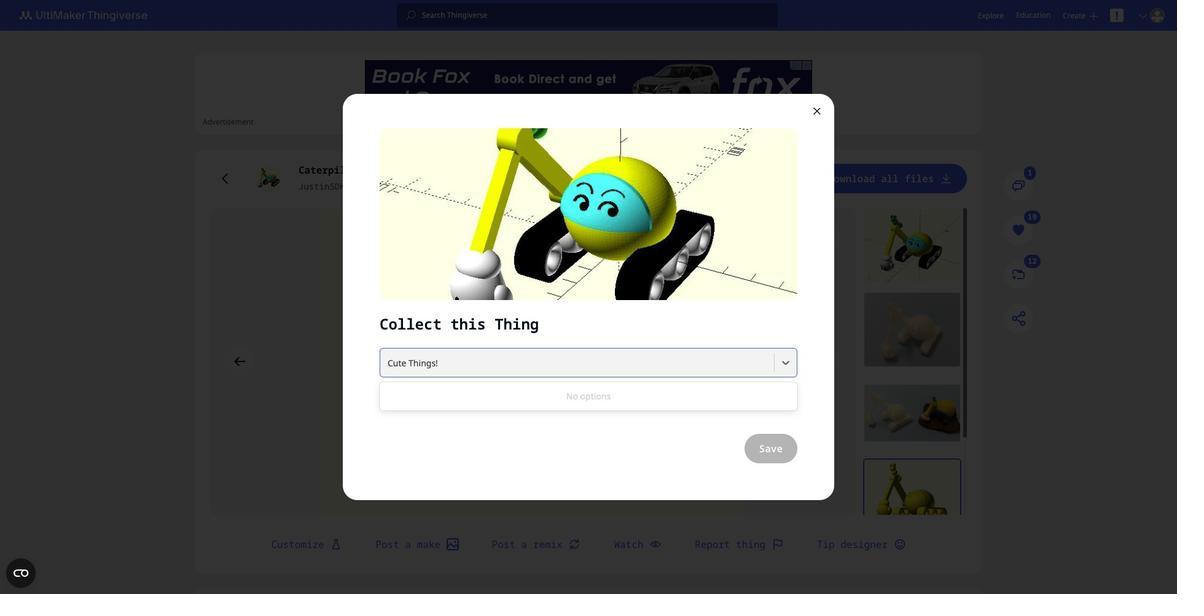 Task type: locate. For each thing, give the bounding box(es) containing it.
open widget image
[[6, 559, 36, 589]]

create button
[[1063, 10, 1098, 21]]

1 horizontal spatial post
[[492, 538, 515, 552]]

avatar image right !
[[1150, 8, 1165, 23]]

caterpillar, my mascot
[[299, 163, 428, 177]]

2 a from the left
[[521, 538, 527, 552]]

tip designer
[[817, 538, 888, 552]]

create
[[1063, 10, 1086, 21]]

my
[[375, 163, 387, 177]]

0 horizontal spatial post
[[376, 538, 399, 552]]

None text field
[[388, 353, 440, 373]]

0 horizontal spatial a
[[405, 538, 411, 552]]

a for make
[[405, 538, 411, 552]]

post for post a make
[[376, 538, 399, 552]]

post left make
[[376, 538, 399, 552]]

avatar image left justinsdk
[[254, 164, 284, 194]]

1 a from the left
[[405, 538, 411, 552]]

1 horizontal spatial a
[[521, 538, 527, 552]]

customize
[[271, 538, 324, 552]]

2 post from the left
[[492, 538, 515, 552]]

2 thumbnail representing an image or video in the carousel image from the top
[[864, 293, 960, 367]]

post
[[376, 538, 399, 552], [492, 538, 515, 552]]

post for post a remix
[[492, 538, 515, 552]]

none text field inside collect this thing dialog
[[388, 353, 440, 373]]

avatar image
[[1150, 8, 1165, 23], [254, 164, 284, 194]]

0 horizontal spatial avatar image
[[254, 164, 284, 194]]

a
[[405, 538, 411, 552], [521, 538, 527, 552]]

post left remix
[[492, 538, 515, 552]]

a left remix
[[521, 538, 527, 552]]

4 thumbnail representing an image or video in the carousel image from the top
[[864, 460, 960, 534]]

a left make
[[405, 538, 411, 552]]

education
[[1016, 10, 1051, 20]]

post a make link
[[361, 530, 473, 560]]

1 horizontal spatial avatar image
[[1150, 8, 1165, 23]]

save button
[[744, 434, 797, 464]]

!
[[1115, 8, 1119, 23]]

files
[[905, 172, 934, 186]]

download all files button
[[813, 164, 967, 194]]

12
[[1028, 256, 1037, 267]]

collect this thing dialog
[[343, 94, 834, 501]]

thumbnail representing an image or video in the carousel image
[[864, 210, 960, 283], [864, 293, 960, 367], [864, 377, 960, 450], [864, 460, 960, 534]]

designer
[[841, 538, 888, 552]]

collect
[[380, 314, 442, 334]]

april 10, 2016
[[356, 181, 428, 192]]

makerbot logo image
[[12, 8, 162, 23]]

19
[[1028, 212, 1037, 223]]

explore button
[[978, 10, 1004, 21]]

3 thumbnail representing an image or video in the carousel image from the top
[[864, 377, 960, 450]]

1 post from the left
[[376, 538, 399, 552]]

report thing link
[[680, 530, 799, 560]]



Task type: vqa. For each thing, say whether or not it's contained in the screenshot.
Patrick
no



Task type: describe. For each thing, give the bounding box(es) containing it.
collect this thing
[[380, 314, 539, 334]]

search control image
[[406, 10, 416, 20]]

thing
[[495, 314, 539, 334]]

plusicon image
[[1090, 12, 1098, 20]]

download all files
[[828, 172, 934, 186]]

april
[[356, 181, 382, 192]]

post a remix
[[492, 538, 563, 552]]

watch button
[[599, 530, 676, 560]]

post a make
[[376, 538, 441, 552]]

remix
[[533, 538, 563, 552]]

10,
[[387, 181, 403, 192]]

report
[[695, 538, 730, 552]]

caterpillar,
[[299, 163, 369, 177]]

1
[[1028, 168, 1033, 178]]

education link
[[1016, 9, 1051, 22]]

save
[[759, 442, 783, 456]]

no
[[566, 391, 578, 402]]

advertisement
[[203, 117, 253, 127]]

1 vertical spatial avatar image
[[254, 164, 284, 194]]

tip
[[817, 538, 835, 552]]

no options
[[566, 391, 611, 402]]

options
[[580, 391, 611, 402]]

a for remix
[[521, 538, 527, 552]]

this
[[450, 314, 486, 334]]

justinsdk
[[299, 181, 345, 192]]

mascot
[[393, 163, 428, 177]]

2016
[[408, 181, 428, 192]]

justinsdk link
[[299, 180, 345, 194]]

advertisement element
[[365, 60, 812, 116]]

! link
[[1110, 8, 1124, 23]]

thing
[[736, 538, 766, 552]]

explore
[[978, 10, 1004, 21]]

download
[[828, 172, 875, 186]]

post a remix link
[[477, 530, 596, 560]]

0 vertical spatial avatar image
[[1150, 8, 1165, 23]]

carousel image representing the 3d design. either an user-provided picture or a 3d render. image
[[210, 208, 856, 515]]

watch
[[614, 538, 644, 552]]

customize link
[[256, 530, 357, 560]]

Search Thingiverse text field
[[416, 10, 778, 20]]

report thing
[[695, 538, 766, 552]]

1 thumbnail representing an image or video in the carousel image from the top
[[864, 210, 960, 283]]

tip designer button
[[802, 530, 921, 560]]

all
[[881, 172, 899, 186]]

make
[[417, 538, 441, 552]]



